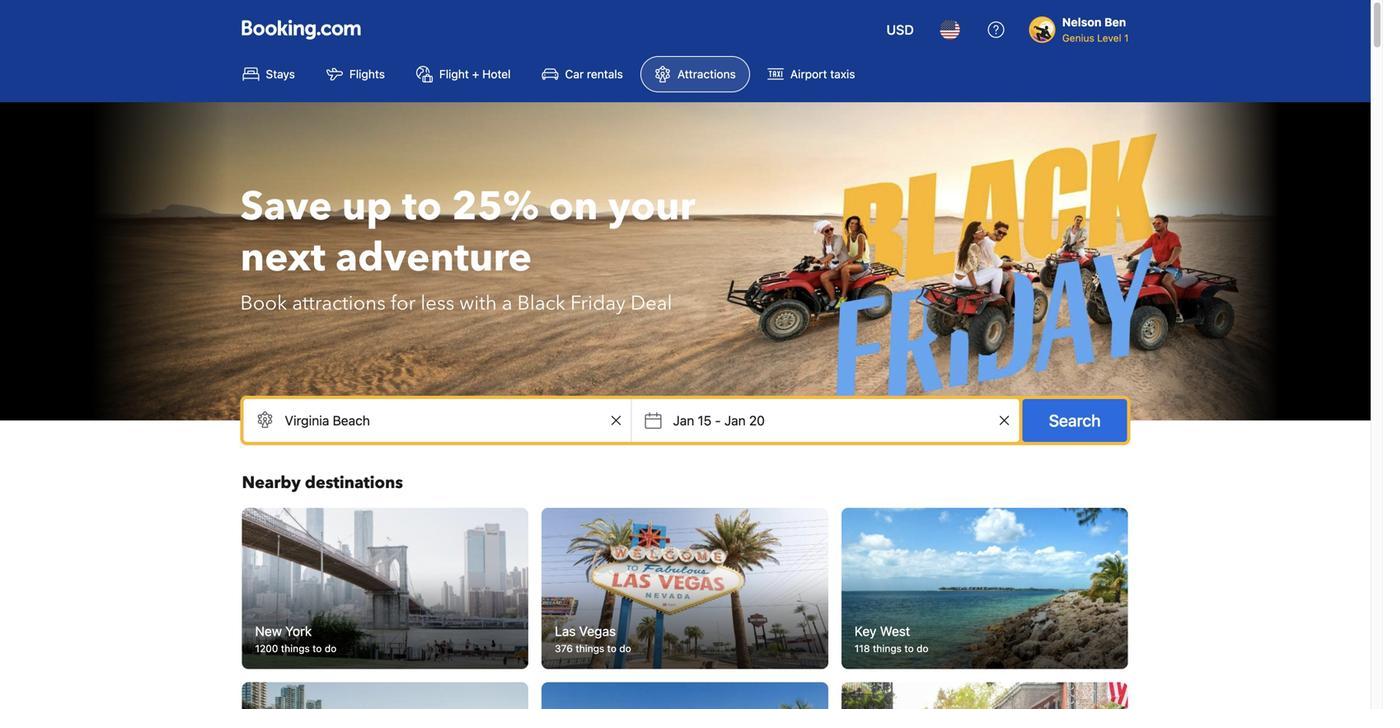 Task type: vqa. For each thing, say whether or not it's contained in the screenshot.


Task type: describe. For each thing, give the bounding box(es) containing it.
new york image
[[242, 508, 529, 669]]

less
[[421, 290, 455, 317]]

stays
[[266, 67, 295, 81]]

stays link
[[229, 56, 309, 92]]

key
[[855, 624, 877, 639]]

to for las vegas
[[608, 643, 617, 655]]

25%
[[452, 180, 539, 234]]

new york 1200 things to do
[[255, 624, 337, 655]]

Where are you going? search field
[[244, 399, 631, 442]]

do for west
[[917, 643, 929, 655]]

20
[[750, 413, 765, 428]]

las vegas image
[[542, 508, 829, 669]]

to inside save up to 25% on your next adventure book attractions for less with a black friday deal
[[402, 180, 442, 234]]

usd
[[887, 22, 914, 38]]

nearby destinations
[[242, 472, 403, 494]]

usd button
[[877, 10, 924, 49]]

attractions link
[[641, 56, 750, 92]]

flights
[[350, 67, 385, 81]]

to for key west
[[905, 643, 914, 655]]

miami image
[[542, 683, 829, 709]]

-
[[715, 413, 721, 428]]

nearby
[[242, 472, 301, 494]]

1
[[1125, 32, 1130, 44]]

rentals
[[587, 67, 623, 81]]

car rentals
[[565, 67, 623, 81]]

flight + hotel
[[440, 67, 511, 81]]

376
[[555, 643, 573, 655]]

flights link
[[313, 56, 399, 92]]

next
[[240, 231, 326, 285]]

airport taxis link
[[754, 56, 870, 92]]

genius
[[1063, 32, 1095, 44]]

2 jan from the left
[[725, 413, 746, 428]]

your account menu nelson ben genius level 1 element
[[1030, 7, 1136, 45]]

adventure
[[336, 231, 532, 285]]

las vegas 376 things to do
[[555, 624, 632, 655]]

nelson
[[1063, 15, 1102, 29]]

new
[[255, 624, 282, 639]]

search button
[[1023, 399, 1128, 442]]



Task type: locate. For each thing, give the bounding box(es) containing it.
to inside las vegas 376 things to do
[[608, 643, 617, 655]]

your
[[608, 180, 696, 234]]

on
[[549, 180, 599, 234]]

york
[[285, 624, 312, 639]]

do right 376
[[620, 643, 632, 655]]

airport taxis
[[791, 67, 856, 81]]

ben
[[1105, 15, 1127, 29]]

1200
[[255, 643, 278, 655]]

key west image
[[835, 504, 1136, 673]]

do
[[325, 643, 337, 655], [620, 643, 632, 655], [917, 643, 929, 655]]

to
[[402, 180, 442, 234], [313, 643, 322, 655], [608, 643, 617, 655], [905, 643, 914, 655]]

car
[[565, 67, 584, 81]]

up
[[342, 180, 392, 234]]

save
[[240, 180, 332, 234]]

new orleans image
[[842, 683, 1129, 709]]

black
[[518, 290, 566, 317]]

taxis
[[831, 67, 856, 81]]

with
[[460, 290, 497, 317]]

things inside new york 1200 things to do
[[281, 643, 310, 655]]

do inside las vegas 376 things to do
[[620, 643, 632, 655]]

search
[[1050, 411, 1101, 430]]

west
[[881, 624, 911, 639]]

things down 'west'
[[873, 643, 902, 655]]

1 jan from the left
[[673, 413, 695, 428]]

things for west
[[873, 643, 902, 655]]

do for york
[[325, 643, 337, 655]]

3 things from the left
[[873, 643, 902, 655]]

jan 15 - jan 20
[[673, 413, 765, 428]]

2 do from the left
[[620, 643, 632, 655]]

jan
[[673, 413, 695, 428], [725, 413, 746, 428]]

destinations
[[305, 472, 403, 494]]

to for new york
[[313, 643, 322, 655]]

jan right -
[[725, 413, 746, 428]]

do right 1200
[[325, 643, 337, 655]]

1 horizontal spatial do
[[620, 643, 632, 655]]

1 do from the left
[[325, 643, 337, 655]]

1 horizontal spatial things
[[576, 643, 605, 655]]

+
[[472, 67, 479, 81]]

things down york
[[281, 643, 310, 655]]

nelson ben genius level 1
[[1063, 15, 1130, 44]]

118
[[855, 643, 871, 655]]

0 horizontal spatial things
[[281, 643, 310, 655]]

do right 118
[[917, 643, 929, 655]]

to inside key west 118 things to do
[[905, 643, 914, 655]]

1 horizontal spatial jan
[[725, 413, 746, 428]]

flight
[[440, 67, 469, 81]]

2 horizontal spatial do
[[917, 643, 929, 655]]

things
[[281, 643, 310, 655], [576, 643, 605, 655], [873, 643, 902, 655]]

vegas
[[580, 624, 616, 639]]

things for vegas
[[576, 643, 605, 655]]

do inside new york 1200 things to do
[[325, 643, 337, 655]]

book
[[240, 290, 287, 317]]

0 horizontal spatial jan
[[673, 413, 695, 428]]

a
[[502, 290, 513, 317]]

to down vegas
[[608, 643, 617, 655]]

attractions
[[678, 67, 736, 81]]

friday
[[571, 290, 626, 317]]

deal
[[631, 290, 673, 317]]

things inside las vegas 376 things to do
[[576, 643, 605, 655]]

to down 'west'
[[905, 643, 914, 655]]

0 horizontal spatial do
[[325, 643, 337, 655]]

2 horizontal spatial things
[[873, 643, 902, 655]]

do for vegas
[[620, 643, 632, 655]]

key west 118 things to do
[[855, 624, 929, 655]]

things inside key west 118 things to do
[[873, 643, 902, 655]]

car rentals link
[[528, 56, 637, 92]]

level
[[1098, 32, 1122, 44]]

to right 1200
[[313, 643, 322, 655]]

things down vegas
[[576, 643, 605, 655]]

las
[[555, 624, 576, 639]]

3 do from the left
[[917, 643, 929, 655]]

flight + hotel link
[[402, 56, 525, 92]]

things for york
[[281, 643, 310, 655]]

booking.com image
[[242, 20, 361, 40]]

airport
[[791, 67, 828, 81]]

hotel
[[483, 67, 511, 81]]

san diego image
[[242, 683, 529, 709]]

do inside key west 118 things to do
[[917, 643, 929, 655]]

15
[[698, 413, 712, 428]]

for
[[391, 290, 416, 317]]

jan left 15
[[673, 413, 695, 428]]

1 things from the left
[[281, 643, 310, 655]]

2 things from the left
[[576, 643, 605, 655]]

attractions
[[292, 290, 386, 317]]

to right up
[[402, 180, 442, 234]]

to inside new york 1200 things to do
[[313, 643, 322, 655]]

save up to 25% on your next adventure book attractions for less with a black friday deal
[[240, 180, 696, 317]]



